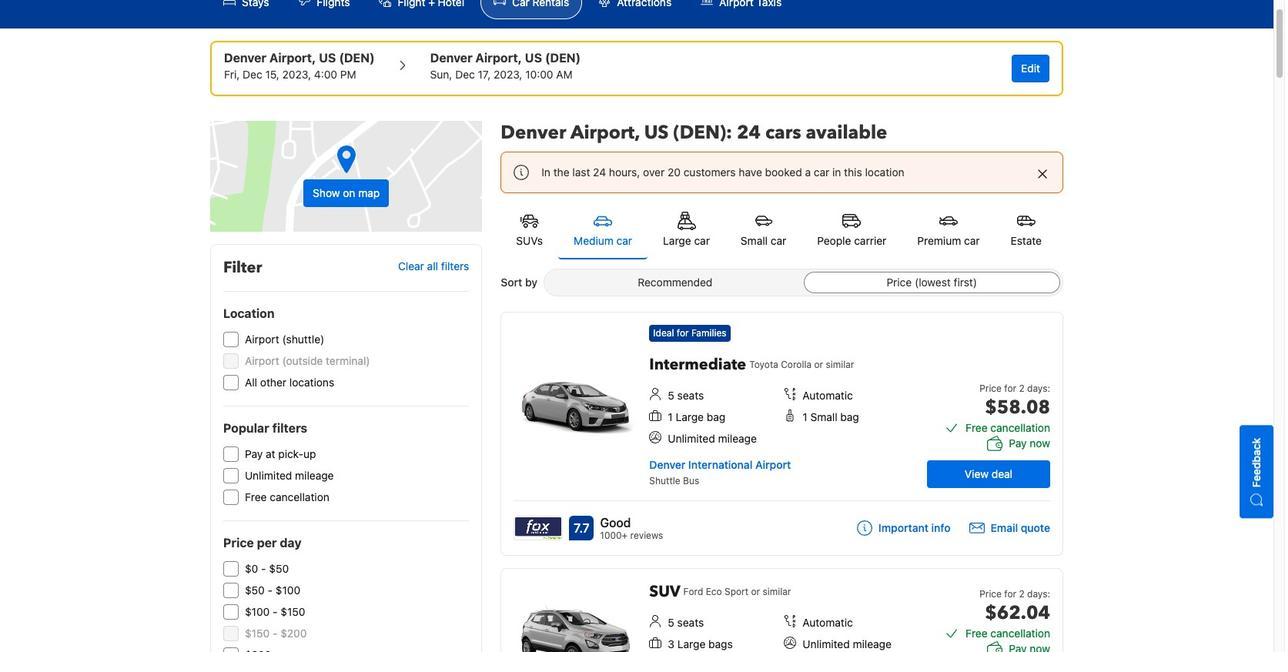 Task type: locate. For each thing, give the bounding box(es) containing it.
$100 down $50 - $100
[[245, 605, 270, 619]]

airport down location
[[245, 333, 279, 346]]

1 horizontal spatial us
[[525, 51, 542, 65]]

1 5 from the top
[[668, 389, 675, 402]]

airport for airport (shuttle)
[[245, 333, 279, 346]]

eco
[[706, 586, 722, 598]]

in
[[542, 166, 551, 179]]

us up 4:00
[[319, 51, 336, 65]]

$150 - $200
[[245, 627, 307, 640]]

2 vertical spatial free cancellation
[[966, 627, 1051, 640]]

dec for denver airport, us (den) sun, dec 17, 2023, 10:00 am
[[455, 68, 475, 81]]

dec inside denver airport, us (den) fri, dec 15, 2023, 4:00 pm
[[243, 68, 262, 81]]

10:00
[[525, 68, 554, 81]]

0 vertical spatial or
[[815, 359, 824, 370]]

2 5 seats from the top
[[668, 616, 704, 629]]

(den) up pm
[[339, 51, 375, 65]]

airport, up hours,
[[571, 120, 640, 146]]

0 vertical spatial $50
[[269, 562, 289, 575]]

days:
[[1028, 383, 1051, 394], [1028, 588, 1051, 600]]

seats up '1 large bag'
[[678, 389, 704, 402]]

2 for $62.04
[[1019, 588, 1025, 600]]

- for $100
[[273, 605, 278, 619]]

large
[[663, 234, 691, 247], [676, 411, 704, 424], [678, 638, 706, 651]]

2 vertical spatial airport
[[756, 458, 791, 471]]

similar right sport
[[763, 586, 791, 598]]

unlimited
[[668, 432, 715, 445], [245, 469, 292, 482], [803, 638, 850, 651]]

1 horizontal spatial denver airport, us (den) group
[[430, 49, 581, 82]]

2 vertical spatial free
[[966, 627, 988, 640]]

15,
[[265, 68, 279, 81]]

denver airport, us (den) group
[[224, 49, 375, 82], [430, 49, 581, 82]]

customer rating 7.7 good element
[[600, 514, 663, 532]]

2 vertical spatial unlimited mileage
[[803, 638, 892, 651]]

2 dec from the left
[[455, 68, 475, 81]]

car right medium
[[617, 234, 632, 247]]

0 horizontal spatial $150
[[245, 627, 270, 640]]

corolla
[[781, 359, 812, 370]]

1 vertical spatial cancellation
[[270, 491, 330, 504]]

1 horizontal spatial dec
[[455, 68, 475, 81]]

airport, inside denver airport, us (den) sun, dec 17, 2023, 10:00 am
[[476, 51, 522, 65]]

(den) inside denver airport, us (den) sun, dec 17, 2023, 10:00 am
[[545, 51, 581, 65]]

- for $50
[[268, 584, 273, 597]]

skip to main content element
[[0, 0, 1274, 28]]

$150 down $100 - $150 on the left bottom of page
[[245, 627, 270, 640]]

dec left 15,
[[243, 68, 262, 81]]

2023, for denver airport, us (den) sun, dec 17, 2023, 10:00 am
[[494, 68, 523, 81]]

car inside button
[[964, 234, 980, 247]]

small up sort by element
[[741, 234, 768, 247]]

0 vertical spatial filters
[[441, 260, 469, 273]]

denver international airport shuttle bus
[[650, 458, 791, 487]]

1 1 from the left
[[668, 411, 673, 424]]

free cancellation down $62.04
[[966, 627, 1051, 640]]

1 vertical spatial similar
[[763, 586, 791, 598]]

price inside sort by element
[[887, 276, 912, 289]]

1 vertical spatial small
[[811, 411, 838, 424]]

by
[[525, 276, 538, 289]]

ideal
[[653, 327, 674, 339]]

all
[[245, 376, 257, 389]]

0 vertical spatial automatic
[[803, 389, 853, 402]]

2 horizontal spatial us
[[644, 120, 669, 146]]

car up recommended
[[694, 234, 710, 247]]

0 vertical spatial airport
[[245, 333, 279, 346]]

denver for denver airport, us (den) sun, dec 17, 2023, 10:00 am
[[430, 51, 473, 65]]

2023, inside denver airport, us (den) fri, dec 15, 2023, 4:00 pm
[[282, 68, 311, 81]]

for inside price for 2 days: $58.08
[[1005, 383, 1017, 394]]

1 horizontal spatial (den)
[[545, 51, 581, 65]]

bag
[[707, 411, 726, 424], [841, 411, 859, 424]]

1 horizontal spatial small
[[811, 411, 838, 424]]

automatic for mileage
[[803, 616, 853, 629]]

filters inside button
[[441, 260, 469, 273]]

$50 up $50 - $100
[[269, 562, 289, 575]]

2 days: from the top
[[1028, 588, 1051, 600]]

cancellation down pick-
[[270, 491, 330, 504]]

location
[[223, 307, 275, 320]]

price
[[887, 276, 912, 289], [980, 383, 1002, 394], [223, 536, 254, 550], [980, 588, 1002, 600]]

0 vertical spatial free
[[966, 421, 988, 434]]

for for $62.04
[[1005, 588, 1017, 600]]

1 for 1 small bag
[[803, 411, 808, 424]]

pay inside product card group
[[1009, 437, 1027, 450]]

1 horizontal spatial pay
[[1009, 437, 1027, 450]]

0 horizontal spatial small
[[741, 234, 768, 247]]

5
[[668, 389, 675, 402], [668, 616, 675, 629]]

2 2023, from the left
[[494, 68, 523, 81]]

pick-up location element
[[224, 49, 375, 67]]

days: inside price for 2 days: $62.04
[[1028, 588, 1051, 600]]

intermediate toyota corolla or similar
[[650, 354, 855, 375]]

large for 1
[[676, 411, 704, 424]]

pay left at
[[245, 448, 263, 461]]

bag for 1 large bag
[[707, 411, 726, 424]]

2 2 from the top
[[1019, 588, 1025, 600]]

price inside price for 2 days: $58.08
[[980, 383, 1002, 394]]

car
[[814, 166, 830, 179], [617, 234, 632, 247], [694, 234, 710, 247], [771, 234, 787, 247], [964, 234, 980, 247]]

airport (outside terminal)
[[245, 354, 370, 367]]

1 horizontal spatial $150
[[281, 605, 305, 619]]

5 for 3
[[668, 616, 675, 629]]

email quote button
[[969, 521, 1051, 536]]

us inside denver airport, us (den) sun, dec 17, 2023, 10:00 am
[[525, 51, 542, 65]]

other
[[260, 376, 287, 389]]

free for $58.08
[[966, 421, 988, 434]]

location
[[865, 166, 905, 179]]

1 vertical spatial 5 seats
[[668, 616, 704, 629]]

car up sort by element
[[771, 234, 787, 247]]

2 inside price for 2 days: $62.04
[[1019, 588, 1025, 600]]

1 horizontal spatial 2023,
[[494, 68, 523, 81]]

1 (den) from the left
[[339, 51, 375, 65]]

ideal for families
[[653, 327, 727, 339]]

2 up $62.04
[[1019, 588, 1025, 600]]

1 dec from the left
[[243, 68, 262, 81]]

car right premium at the top of the page
[[964, 234, 980, 247]]

0 vertical spatial small
[[741, 234, 768, 247]]

large inside button
[[663, 234, 691, 247]]

clear
[[398, 260, 424, 273]]

2 vertical spatial for
[[1005, 588, 1017, 600]]

0 horizontal spatial filters
[[272, 421, 308, 435]]

airport, up the pick-up date element
[[269, 51, 316, 65]]

2 horizontal spatial airport,
[[571, 120, 640, 146]]

0 horizontal spatial similar
[[763, 586, 791, 598]]

airport
[[245, 333, 279, 346], [245, 354, 279, 367], [756, 458, 791, 471]]

1 days: from the top
[[1028, 383, 1051, 394]]

1 vertical spatial mileage
[[295, 469, 334, 482]]

0 horizontal spatial airport,
[[269, 51, 316, 65]]

this
[[844, 166, 862, 179]]

terminal)
[[326, 354, 370, 367]]

- left '$200'
[[273, 627, 278, 640]]

for
[[677, 327, 689, 339], [1005, 383, 1017, 394], [1005, 588, 1017, 600]]

car for small car
[[771, 234, 787, 247]]

similar right "corolla"
[[826, 359, 855, 370]]

or
[[815, 359, 824, 370], [751, 586, 760, 598]]

1 product card group from the top
[[501, 312, 1069, 556]]

price left per
[[223, 536, 254, 550]]

0 vertical spatial free cancellation
[[966, 421, 1051, 434]]

product card group containing $58.08
[[501, 312, 1069, 556]]

- down the '$0 - $50'
[[268, 584, 273, 597]]

on
[[343, 186, 355, 199]]

2 up $58.08
[[1019, 383, 1025, 394]]

pm
[[340, 68, 356, 81]]

free down $58.08
[[966, 421, 988, 434]]

us up the 10:00 at the top of the page
[[525, 51, 542, 65]]

1 horizontal spatial 1
[[803, 411, 808, 424]]

drop-off location element
[[430, 49, 581, 67]]

free cancellation down $58.08
[[966, 421, 1051, 434]]

large for 3
[[678, 638, 706, 651]]

1 vertical spatial $150
[[245, 627, 270, 640]]

2023, down drop-off location element
[[494, 68, 523, 81]]

$50 down $0
[[245, 584, 265, 597]]

email quote
[[991, 521, 1051, 535]]

0 vertical spatial unlimited mileage
[[668, 432, 757, 445]]

$150 up '$200'
[[281, 605, 305, 619]]

0 vertical spatial cancellation
[[991, 421, 1051, 434]]

2 automatic from the top
[[803, 616, 853, 629]]

price up $58.08
[[980, 383, 1002, 394]]

denver up sun, at the top of page
[[430, 51, 473, 65]]

0 vertical spatial $150
[[281, 605, 305, 619]]

supplied by fox image
[[515, 517, 563, 540]]

$0 - $50
[[245, 562, 289, 575]]

0 horizontal spatial us
[[319, 51, 336, 65]]

1 horizontal spatial similar
[[826, 359, 855, 370]]

drop-off date element
[[430, 67, 581, 82]]

price left (lowest
[[887, 276, 912, 289]]

1 vertical spatial $100
[[245, 605, 270, 619]]

large right 3
[[678, 638, 706, 651]]

1 vertical spatial airport
[[245, 354, 279, 367]]

0 horizontal spatial 2023,
[[282, 68, 311, 81]]

for right ideal
[[677, 327, 689, 339]]

0 vertical spatial mileage
[[718, 432, 757, 445]]

(den) up am
[[545, 51, 581, 65]]

us up over
[[644, 120, 669, 146]]

0 vertical spatial days:
[[1028, 383, 1051, 394]]

5 for 1
[[668, 389, 675, 402]]

price inside price for 2 days: $62.04
[[980, 588, 1002, 600]]

suvs button
[[501, 203, 559, 258]]

suvs
[[516, 234, 543, 247]]

1 horizontal spatial filters
[[441, 260, 469, 273]]

bus
[[683, 475, 700, 487]]

1 down intermediate
[[668, 411, 673, 424]]

airport, inside denver airport, us (den) fri, dec 15, 2023, 4:00 pm
[[269, 51, 316, 65]]

car right a
[[814, 166, 830, 179]]

us for fri,
[[319, 51, 336, 65]]

deal
[[992, 468, 1013, 481]]

over
[[643, 166, 665, 179]]

mileage
[[718, 432, 757, 445], [295, 469, 334, 482], [853, 638, 892, 651]]

free cancellation
[[966, 421, 1051, 434], [245, 491, 330, 504], [966, 627, 1051, 640]]

dec inside denver airport, us (den) sun, dec 17, 2023, 10:00 am
[[455, 68, 475, 81]]

5 seats up '1 large bag'
[[668, 389, 704, 402]]

2 denver airport, us (den) group from the left
[[430, 49, 581, 82]]

denver up the in at the left of the page
[[501, 120, 566, 146]]

0 vertical spatial large
[[663, 234, 691, 247]]

2 1 from the left
[[803, 411, 808, 424]]

2 vertical spatial large
[[678, 638, 706, 651]]

denver inside denver airport, us (den) fri, dec 15, 2023, 4:00 pm
[[224, 51, 267, 65]]

product card group
[[501, 312, 1069, 556], [501, 568, 1064, 652]]

24 left cars at the top
[[737, 120, 761, 146]]

small down "corolla"
[[811, 411, 838, 424]]

1 horizontal spatial or
[[815, 359, 824, 370]]

2 5 from the top
[[668, 616, 675, 629]]

2023, inside denver airport, us (den) sun, dec 17, 2023, 10:00 am
[[494, 68, 523, 81]]

filters up pick-
[[272, 421, 308, 435]]

2 product card group from the top
[[501, 568, 1064, 652]]

1 horizontal spatial airport,
[[476, 51, 522, 65]]

pay for pay now
[[1009, 437, 1027, 450]]

1 bag from the left
[[707, 411, 726, 424]]

for inside price for 2 days: $62.04
[[1005, 588, 1017, 600]]

$58.08
[[985, 395, 1051, 421]]

airport up all
[[245, 354, 279, 367]]

for for $58.08
[[1005, 383, 1017, 394]]

free down $62.04
[[966, 627, 988, 640]]

5 up 3
[[668, 616, 675, 629]]

large car button
[[648, 203, 725, 258]]

free cancellation down pick-
[[245, 491, 330, 504]]

airport, for denver airport, us (den) fri, dec 15, 2023, 4:00 pm
[[269, 51, 316, 65]]

- up $150 - $200 at the bottom of page
[[273, 605, 278, 619]]

airport, up drop-off date element
[[476, 51, 522, 65]]

0 vertical spatial $100
[[276, 584, 301, 597]]

1 2023, from the left
[[282, 68, 311, 81]]

free cancellation for $58.08
[[966, 421, 1051, 434]]

0 vertical spatial 2
[[1019, 383, 1025, 394]]

$100 - $150
[[245, 605, 305, 619]]

us inside denver airport, us (den) fri, dec 15, 2023, 4:00 pm
[[319, 51, 336, 65]]

2 bag from the left
[[841, 411, 859, 424]]

days: inside price for 2 days: $58.08
[[1028, 383, 1051, 394]]

free down at
[[245, 491, 267, 504]]

denver for denver airport, us (den): 24 cars available
[[501, 120, 566, 146]]

1 denver airport, us (den) group from the left
[[224, 49, 375, 82]]

(shuttle)
[[282, 333, 324, 346]]

or right "corolla"
[[815, 359, 824, 370]]

days: for $62.04
[[1028, 588, 1051, 600]]

24 right the "last"
[[593, 166, 606, 179]]

5 up '1 large bag'
[[668, 389, 675, 402]]

0 horizontal spatial or
[[751, 586, 760, 598]]

2023, down pick-up location element
[[282, 68, 311, 81]]

sort by element
[[544, 269, 1064, 297]]

0 horizontal spatial (den)
[[339, 51, 375, 65]]

1 vertical spatial days:
[[1028, 588, 1051, 600]]

0 horizontal spatial unlimited
[[245, 469, 292, 482]]

price up $62.04
[[980, 588, 1002, 600]]

1 vertical spatial $50
[[245, 584, 265, 597]]

1 large bag
[[668, 411, 726, 424]]

reviews
[[630, 530, 663, 541]]

1 vertical spatial automatic
[[803, 616, 853, 629]]

0 vertical spatial seats
[[678, 389, 704, 402]]

2 horizontal spatial unlimited mileage
[[803, 638, 892, 651]]

0 horizontal spatial $100
[[245, 605, 270, 619]]

0 vertical spatial similar
[[826, 359, 855, 370]]

1 down "corolla"
[[803, 411, 808, 424]]

5 seats up the 3 large bags
[[668, 616, 704, 629]]

1 small bag
[[803, 411, 859, 424]]

0 vertical spatial 24
[[737, 120, 761, 146]]

2 horizontal spatial mileage
[[853, 638, 892, 651]]

0 horizontal spatial 1
[[668, 411, 673, 424]]

filters right the 'all'
[[441, 260, 469, 273]]

price for price per day
[[223, 536, 254, 550]]

international
[[689, 458, 753, 471]]

1 2 from the top
[[1019, 383, 1025, 394]]

(den) inside denver airport, us (den) fri, dec 15, 2023, 4:00 pm
[[339, 51, 375, 65]]

$100 up $100 - $150 on the left bottom of page
[[276, 584, 301, 597]]

pay left now
[[1009, 437, 1027, 450]]

1 vertical spatial seats
[[678, 616, 704, 629]]

1 vertical spatial product card group
[[501, 568, 1064, 652]]

17,
[[478, 68, 491, 81]]

1 vertical spatial for
[[1005, 383, 1017, 394]]

airport right international
[[756, 458, 791, 471]]

families
[[692, 327, 727, 339]]

cancellation up pay now at the bottom
[[991, 421, 1051, 434]]

free
[[966, 421, 988, 434], [245, 491, 267, 504], [966, 627, 988, 640]]

1 vertical spatial large
[[676, 411, 704, 424]]

or right sport
[[751, 586, 760, 598]]

24
[[737, 120, 761, 146], [593, 166, 606, 179]]

large up recommended
[[663, 234, 691, 247]]

2 inside price for 2 days: $58.08
[[1019, 383, 1025, 394]]

0 horizontal spatial dec
[[243, 68, 262, 81]]

days: up $58.08
[[1028, 383, 1051, 394]]

0 vertical spatial 5 seats
[[668, 389, 704, 402]]

per
[[257, 536, 277, 550]]

seats for bag
[[678, 389, 704, 402]]

7.7
[[574, 521, 590, 535]]

(den)
[[339, 51, 375, 65], [545, 51, 581, 65]]

1
[[668, 411, 673, 424], [803, 411, 808, 424]]

1 horizontal spatial bag
[[841, 411, 859, 424]]

large down intermediate
[[676, 411, 704, 424]]

0 vertical spatial unlimited
[[668, 432, 715, 445]]

-
[[261, 562, 266, 575], [268, 584, 273, 597], [273, 605, 278, 619], [273, 627, 278, 640]]

1 seats from the top
[[678, 389, 704, 402]]

denver up shuttle
[[650, 458, 686, 471]]

pay now
[[1009, 437, 1051, 450]]

denver up fri,
[[224, 51, 267, 65]]

2 seats from the top
[[678, 616, 704, 629]]

2 vertical spatial cancellation
[[991, 627, 1051, 640]]

1 horizontal spatial 24
[[737, 120, 761, 146]]

all
[[427, 260, 438, 273]]

0 horizontal spatial pay
[[245, 448, 263, 461]]

1 automatic from the top
[[803, 389, 853, 402]]

$50
[[269, 562, 289, 575], [245, 584, 265, 597]]

search summary element
[[210, 41, 1064, 96]]

important info button
[[857, 521, 951, 536]]

cancellation down $62.04
[[991, 627, 1051, 640]]

$0
[[245, 562, 258, 575]]

1 5 seats from the top
[[668, 389, 704, 402]]

1 vertical spatial or
[[751, 586, 760, 598]]

dec left 17,
[[455, 68, 475, 81]]

2 vertical spatial mileage
[[853, 638, 892, 651]]

the
[[554, 166, 570, 179]]

small inside button
[[741, 234, 768, 247]]

important
[[879, 521, 929, 535]]

0 horizontal spatial denver airport, us (den) group
[[224, 49, 375, 82]]

1 horizontal spatial $100
[[276, 584, 301, 597]]

0 horizontal spatial bag
[[707, 411, 726, 424]]

1 horizontal spatial unlimited mileage
[[668, 432, 757, 445]]

days: up $62.04
[[1028, 588, 1051, 600]]

1 horizontal spatial unlimited
[[668, 432, 715, 445]]

0 vertical spatial 5
[[668, 389, 675, 402]]

1 vertical spatial 5
[[668, 616, 675, 629]]

1 vertical spatial 2
[[1019, 588, 1025, 600]]

bag for 1 small bag
[[841, 411, 859, 424]]

car for large car
[[694, 234, 710, 247]]

filters
[[441, 260, 469, 273], [272, 421, 308, 435]]

0 vertical spatial product card group
[[501, 312, 1069, 556]]

us for sun,
[[525, 51, 542, 65]]

1 horizontal spatial mileage
[[718, 432, 757, 445]]

1 vertical spatial 24
[[593, 166, 606, 179]]

- right $0
[[261, 562, 266, 575]]

for up $62.04
[[1005, 588, 1017, 600]]

price for 2 days: $62.04
[[980, 588, 1051, 626]]

2 (den) from the left
[[545, 51, 581, 65]]

denver inside denver international airport shuttle bus
[[650, 458, 686, 471]]

clear all filters button
[[398, 260, 469, 273]]

denver inside denver airport, us (den) sun, dec 17, 2023, 10:00 am
[[430, 51, 473, 65]]

seats up the 3 large bags
[[678, 616, 704, 629]]

days: for $58.08
[[1028, 383, 1051, 394]]

for up $58.08
[[1005, 383, 1017, 394]]



Task type: describe. For each thing, give the bounding box(es) containing it.
a
[[805, 166, 811, 179]]

sort by
[[501, 276, 538, 289]]

1 for 1 large bag
[[668, 411, 673, 424]]

5 seats for 3
[[668, 616, 704, 629]]

similar inside suv ford eco sport or similar
[[763, 586, 791, 598]]

free for $62.04
[[966, 627, 988, 640]]

product card group containing $62.04
[[501, 568, 1064, 652]]

have
[[739, 166, 762, 179]]

available
[[806, 120, 888, 146]]

intermediate
[[650, 354, 747, 375]]

show on map button
[[210, 121, 482, 232]]

toyota
[[750, 359, 779, 370]]

(den) for denver airport, us (den) fri, dec 15, 2023, 4:00 pm
[[339, 51, 375, 65]]

edit
[[1021, 62, 1041, 75]]

shuttle
[[650, 475, 681, 487]]

- for $0
[[261, 562, 266, 575]]

info
[[932, 521, 951, 535]]

estate
[[1011, 234, 1042, 247]]

show
[[313, 186, 340, 199]]

0 horizontal spatial 24
[[593, 166, 606, 179]]

1 horizontal spatial $50
[[269, 562, 289, 575]]

now
[[1030, 437, 1051, 450]]

feedback button
[[1240, 426, 1274, 519]]

20
[[668, 166, 681, 179]]

suv ford eco sport or similar
[[650, 582, 791, 602]]

price (lowest first)
[[887, 276, 977, 289]]

view deal
[[965, 468, 1013, 481]]

2 for $58.08
[[1019, 383, 1025, 394]]

free cancellation for $62.04
[[966, 627, 1051, 640]]

sport
[[725, 586, 749, 598]]

cancellation for $58.08
[[991, 421, 1051, 434]]

edit button
[[1012, 55, 1050, 82]]

0 vertical spatial for
[[677, 327, 689, 339]]

$62.04
[[985, 601, 1051, 626]]

premium
[[918, 234, 961, 247]]

1 vertical spatial unlimited
[[245, 469, 292, 482]]

map
[[358, 186, 380, 199]]

quote
[[1021, 521, 1051, 535]]

dec for denver airport, us (den) fri, dec 15, 2023, 4:00 pm
[[243, 68, 262, 81]]

similar inside intermediate toyota corolla or similar
[[826, 359, 855, 370]]

premium car
[[918, 234, 980, 247]]

airport, for denver airport, us (den) sun, dec 17, 2023, 10:00 am
[[476, 51, 522, 65]]

automatic for small
[[803, 389, 853, 402]]

large car
[[663, 234, 710, 247]]

people
[[817, 234, 851, 247]]

2023, for denver airport, us (den) fri, dec 15, 2023, 4:00 pm
[[282, 68, 311, 81]]

in the last 24 hours, over 20 customers have booked a car in this location
[[542, 166, 905, 179]]

in
[[833, 166, 841, 179]]

or inside intermediate toyota corolla or similar
[[815, 359, 824, 370]]

last
[[573, 166, 590, 179]]

- for $150
[[273, 627, 278, 640]]

locations
[[289, 376, 334, 389]]

(den) for denver airport, us (den) sun, dec 17, 2023, 10:00 am
[[545, 51, 581, 65]]

1 vertical spatial free cancellation
[[245, 491, 330, 504]]

sort
[[501, 276, 523, 289]]

1 vertical spatial free
[[245, 491, 267, 504]]

us for 24
[[644, 120, 669, 146]]

day
[[280, 536, 302, 550]]

1 vertical spatial unlimited mileage
[[245, 469, 334, 482]]

0 horizontal spatial $50
[[245, 584, 265, 597]]

1000+
[[600, 530, 628, 541]]

sun,
[[430, 68, 452, 81]]

denver airport, us (den) sun, dec 17, 2023, 10:00 am
[[430, 51, 581, 81]]

estate button
[[996, 203, 1058, 258]]

popular filters
[[223, 421, 308, 435]]

medium
[[574, 234, 614, 247]]

email
[[991, 521, 1018, 535]]

small inside product card group
[[811, 411, 838, 424]]

7.7 element
[[569, 516, 594, 541]]

feedback
[[1250, 438, 1263, 488]]

recommended
[[638, 276, 713, 289]]

(den):
[[674, 120, 733, 146]]

clear all filters
[[398, 260, 469, 273]]

price for 2 days: $58.08
[[980, 383, 1051, 421]]

good
[[600, 516, 631, 530]]

bags
[[709, 638, 733, 651]]

price for price for 2 days: $62.04
[[980, 588, 1002, 600]]

denver for denver international airport shuttle bus
[[650, 458, 686, 471]]

airport for airport (outside terminal)
[[245, 354, 279, 367]]

price for price (lowest first)
[[887, 276, 912, 289]]

customers
[[684, 166, 736, 179]]

pick-
[[278, 448, 303, 461]]

airport inside denver international airport shuttle bus
[[756, 458, 791, 471]]

denver international airport button
[[650, 458, 791, 471]]

hours,
[[609, 166, 640, 179]]

pay for pay at pick-up
[[245, 448, 263, 461]]

car for medium car
[[617, 234, 632, 247]]

(outside
[[282, 354, 323, 367]]

first)
[[954, 276, 977, 289]]

airport, for denver airport, us (den): 24 cars available
[[571, 120, 640, 146]]

carrier
[[854, 234, 887, 247]]

4:00
[[314, 68, 337, 81]]

filter
[[223, 257, 262, 278]]

cars
[[766, 120, 801, 146]]

1 vertical spatial filters
[[272, 421, 308, 435]]

2 horizontal spatial unlimited
[[803, 638, 850, 651]]

small car
[[741, 234, 787, 247]]

popular
[[223, 421, 269, 435]]

fri,
[[224, 68, 240, 81]]

0 horizontal spatial mileage
[[295, 469, 334, 482]]

people carrier button
[[802, 203, 902, 258]]

up
[[303, 448, 316, 461]]

$200
[[281, 627, 307, 640]]

pay at pick-up
[[245, 448, 316, 461]]

price per day
[[223, 536, 302, 550]]

car for premium car
[[964, 234, 980, 247]]

3 large bags
[[668, 638, 733, 651]]

denver airport, us (den) fri, dec 15, 2023, 4:00 pm
[[224, 51, 375, 81]]

cancellation for $62.04
[[991, 627, 1051, 640]]

show on map
[[313, 186, 380, 199]]

denver airport, us (den): 24 cars available
[[501, 120, 888, 146]]

5 seats for 1
[[668, 389, 704, 402]]

pick-up date element
[[224, 67, 375, 82]]

seats for bags
[[678, 616, 704, 629]]

price for price for 2 days: $58.08
[[980, 383, 1002, 394]]

denver for denver airport, us (den) fri, dec 15, 2023, 4:00 pm
[[224, 51, 267, 65]]

booked
[[765, 166, 802, 179]]

or inside suv ford eco sport or similar
[[751, 586, 760, 598]]

view deal button
[[927, 461, 1051, 488]]

ford
[[684, 586, 703, 598]]

am
[[556, 68, 573, 81]]



Task type: vqa. For each thing, say whether or not it's contained in the screenshot.
Panda
no



